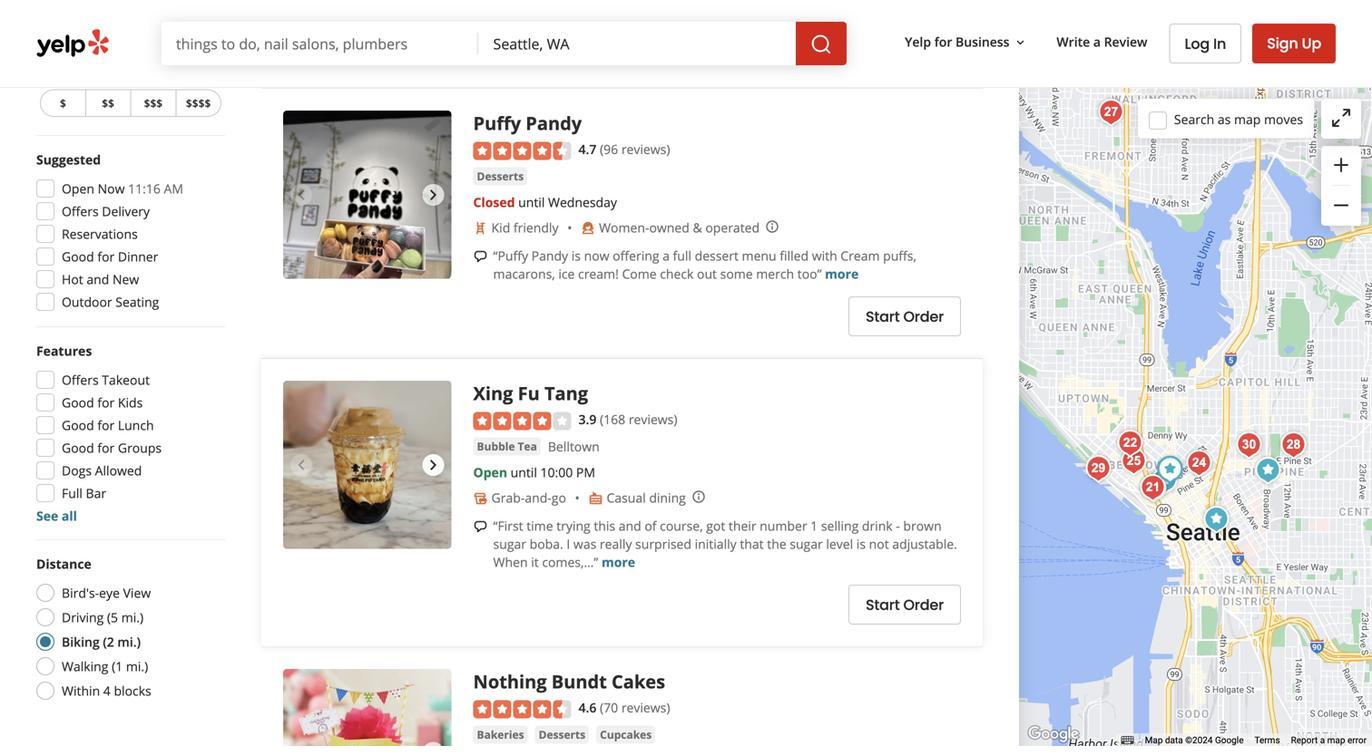 Task type: vqa. For each thing, say whether or not it's contained in the screenshot.
the topmost 'yelp'
no



Task type: describe. For each thing, give the bounding box(es) containing it.
cupcakes link
[[596, 726, 655, 745]]

nothing
[[473, 670, 547, 695]]

view inside distance option group
[[123, 585, 151, 602]]

4.6
[[579, 700, 597, 717]]

16 speech v2 image
[[473, 520, 488, 534]]

business
[[956, 33, 1010, 50]]

desserts button for bottommost desserts link
[[535, 726, 589, 745]]

next image
[[423, 184, 444, 206]]

operated
[[706, 219, 760, 236]]

now
[[98, 180, 125, 197]]

eye
[[99, 585, 120, 602]]

kids
[[118, 394, 143, 412]]

casual
[[607, 490, 646, 507]]

4.7 star rating image
[[473, 142, 571, 160]]

within 4 blocks
[[62, 683, 151, 700]]

bubble
[[477, 439, 515, 454]]

merch
[[756, 266, 794, 283]]

features group
[[31, 342, 225, 526]]

tea
[[518, 439, 537, 454]]

xing fu tang
[[473, 381, 588, 406]]

puffs,
[[883, 247, 917, 265]]

data
[[1165, 736, 1183, 747]]

piroshky piroshky image
[[1135, 470, 1171, 506]]

trying
[[557, 518, 591, 535]]

some
[[720, 266, 753, 283]]

kid friendly
[[492, 219, 559, 236]]

good for groups
[[62, 440, 162, 457]]

puffy pandy
[[473, 111, 582, 136]]

features
[[36, 343, 92, 360]]

more link for puffy pandy
[[825, 266, 859, 283]]

good for lunch
[[62, 417, 154, 434]]

blocks
[[114, 683, 151, 700]]

16 grab and go v2 image
[[473, 491, 488, 506]]

reservations
[[62, 226, 138, 243]]

view website link
[[831, 26, 961, 66]]

dogs allowed
[[62, 462, 142, 480]]

map data ©2024 google
[[1145, 736, 1244, 747]]

map for moves
[[1234, 111, 1261, 128]]

chan seattle image
[[1181, 446, 1218, 482]]

open until 10:00 pm
[[473, 464, 595, 481]]

all
[[62, 508, 77, 525]]

bird's-eye view
[[62, 585, 151, 602]]

report a map error
[[1291, 736, 1367, 747]]

next image for (70 reviews)
[[423, 743, 444, 747]]

terms
[[1255, 736, 1280, 747]]

start for puffy pandy
[[866, 307, 900, 327]]

"first
[[493, 518, 523, 535]]

16 casual dining v2 image
[[589, 491, 603, 506]]

©2024
[[1185, 736, 1213, 747]]

sign
[[1267, 33, 1298, 54]]

cupcakes
[[600, 728, 652, 743]]

bakeries button
[[473, 726, 528, 745]]

4.6 star rating image
[[473, 701, 571, 719]]

order for puffy pandy
[[903, 307, 944, 327]]

xing fu tang image
[[1152, 452, 1189, 488]]

3.9 star rating image
[[473, 412, 571, 431]]

open for open now 11:16 am
[[62, 180, 94, 197]]

puffy
[[473, 111, 521, 136]]

16 speech v2 image
[[473, 249, 488, 264]]

previous image for (70 reviews)
[[290, 743, 312, 747]]

previous image
[[290, 184, 312, 206]]

cream!
[[578, 266, 619, 283]]

as
[[1218, 111, 1231, 128]]

time
[[527, 518, 553, 535]]

4.6 (70 reviews)
[[579, 700, 670, 717]]

4
[[103, 683, 111, 700]]

puffy pandy link
[[473, 111, 582, 136]]

good for good for lunch
[[62, 417, 94, 434]]

up
[[1302, 33, 1321, 54]]

pandy for puffy
[[526, 111, 582, 136]]

more for xing fu tang
[[602, 554, 635, 571]]

search image
[[811, 34, 832, 55]]

3.9 (168 reviews)
[[579, 411, 678, 428]]

suggested
[[36, 151, 101, 168]]

16 chevron down v2 image
[[1013, 35, 1028, 50]]

is inside "puffy pandy is now offering a full dessert menu filled with cream puffs, macarons, ice cream! come check out some merch too"
[[572, 247, 581, 265]]

keyboard shortcuts image
[[1121, 737, 1134, 745]]

log in
[[1185, 34, 1226, 54]]

for for kids
[[97, 394, 115, 412]]

patagōn image
[[1147, 463, 1183, 499]]

website
[[886, 36, 944, 57]]

address, neighborhood, city, state or zip text field
[[479, 22, 796, 65]]

a for report
[[1320, 736, 1325, 747]]

2 vertical spatial reviews)
[[622, 700, 670, 717]]

for for dinner
[[97, 248, 115, 265]]

suggested group
[[31, 151, 225, 317]]

slideshow element for xing
[[283, 381, 452, 550]]

moves
[[1264, 111, 1303, 128]]

dinner
[[118, 248, 158, 265]]

boba.
[[530, 536, 563, 553]]

16 kid friendly v2 image
[[473, 221, 488, 235]]

see all button
[[36, 508, 77, 525]]

desserts for bottommost desserts link
[[539, 728, 586, 743]]

walking (1 mi.)
[[62, 658, 148, 676]]

dining
[[649, 490, 686, 507]]

too"
[[798, 266, 822, 283]]

hot and new
[[62, 271, 139, 288]]

driving
[[62, 609, 104, 627]]

out
[[697, 266, 717, 283]]

fu
[[518, 381, 540, 406]]

start order for xing fu tang
[[866, 595, 944, 616]]

good for good for groups
[[62, 440, 94, 457]]

tang
[[545, 381, 588, 406]]

offers for offers delivery
[[62, 203, 99, 220]]

open for open until 10:00 pm
[[473, 464, 507, 481]]

was
[[574, 536, 597, 553]]

see all
[[36, 508, 77, 525]]

course,
[[660, 518, 703, 535]]

3.9
[[579, 411, 597, 428]]

until for pandy
[[518, 194, 545, 211]]

good for good for dinner
[[62, 248, 94, 265]]

number
[[760, 518, 807, 535]]

in
[[1213, 34, 1226, 54]]

and inside "first time trying this and of course, got their number 1 selling drink - brown sugar boba. i was really surprised initially that the sugar level is not adjustable. when it comes,…"
[[619, 518, 641, 535]]

ice
[[558, 266, 575, 283]]

dessert
[[695, 247, 739, 265]]

things to do, nail salons, plumbers text field
[[162, 22, 479, 65]]

fogón cocina mexicana image
[[1231, 427, 1267, 464]]

error
[[1348, 736, 1367, 747]]

start order link for xing fu tang
[[849, 585, 961, 625]]

pandy for "puffy
[[532, 247, 568, 265]]

0 horizontal spatial desserts link
[[473, 167, 527, 186]]

cupcakes button
[[596, 726, 655, 745]]

dogs
[[62, 462, 92, 480]]

order for xing fu tang
[[903, 595, 944, 616]]

review
[[1104, 33, 1148, 50]]

good for good for kids
[[62, 394, 94, 412]]

cakes
[[612, 670, 665, 695]]

for for lunch
[[97, 417, 115, 434]]

menu
[[742, 247, 777, 265]]

le panier image
[[1136, 471, 1172, 507]]



Task type: locate. For each thing, give the bounding box(es) containing it.
0 vertical spatial next image
[[423, 455, 444, 476]]

"puffy pandy is now offering a full dessert menu filled with cream puffs, macarons, ice cream! come check out some merch too"
[[493, 247, 917, 283]]

(96
[[600, 141, 618, 158]]

good down offers takeout
[[62, 394, 94, 412]]

pandy up 4.7 star rating image
[[526, 111, 582, 136]]

reviews) for xing fu tang
[[629, 411, 678, 428]]

for inside suggested group
[[97, 248, 115, 265]]

$ button
[[40, 89, 85, 117]]

offers inside features group
[[62, 372, 99, 389]]

slideshow element
[[283, 111, 452, 279], [283, 381, 452, 550], [283, 670, 452, 747]]

0 vertical spatial previous image
[[290, 455, 312, 476]]

1 start order from the top
[[866, 307, 944, 327]]

shinya shokudo - seattle image
[[1112, 426, 1149, 462]]

0 horizontal spatial a
[[663, 247, 670, 265]]

sugar
[[493, 536, 526, 553], [790, 536, 823, 553]]

really
[[600, 536, 632, 553]]

level
[[826, 536, 853, 553]]

map
[[1234, 111, 1261, 128], [1328, 736, 1346, 747]]

for up the hot and new
[[97, 248, 115, 265]]

2 offers from the top
[[62, 372, 99, 389]]

for inside button
[[935, 33, 952, 50]]

for down good for lunch
[[97, 440, 115, 457]]

next image for casual dining
[[423, 455, 444, 476]]

closed until wednesday
[[473, 194, 617, 211]]

order
[[903, 307, 944, 327], [903, 595, 944, 616]]

open down suggested
[[62, 180, 94, 197]]

and inside suggested group
[[87, 271, 109, 288]]

0 vertical spatial map
[[1234, 111, 1261, 128]]

a left the full
[[663, 247, 670, 265]]

mi.) right (1
[[126, 658, 148, 676]]

drink
[[862, 518, 893, 535]]

list image
[[1116, 444, 1152, 480]]

allowed
[[95, 462, 142, 480]]

1 horizontal spatial desserts button
[[535, 726, 589, 745]]

women-owned & operated
[[599, 219, 760, 236]]

1 vertical spatial previous image
[[290, 743, 312, 747]]

next image left bubble tea link
[[423, 455, 444, 476]]

0 vertical spatial a
[[1093, 33, 1101, 50]]

casual dining
[[607, 490, 686, 507]]

1 vertical spatial and
[[619, 518, 641, 535]]

2 vertical spatial mi.)
[[126, 658, 148, 676]]

belltown
[[548, 439, 600, 456]]

seating
[[116, 294, 159, 311]]

sign up link
[[1253, 24, 1336, 64]]

for right yelp
[[935, 33, 952, 50]]

None search field
[[162, 22, 847, 65]]

1 vertical spatial start order link
[[849, 585, 961, 625]]

search as map moves
[[1174, 111, 1303, 128]]

1 vertical spatial start order
[[866, 595, 944, 616]]

$
[[60, 96, 66, 111]]

and left of
[[619, 518, 641, 535]]

(168
[[600, 411, 626, 428]]

zoom in image
[[1331, 154, 1352, 176]]

walking
[[62, 658, 108, 676]]

for for business
[[935, 33, 952, 50]]

start order link
[[849, 297, 961, 337], [849, 585, 961, 625]]

0 vertical spatial slideshow element
[[283, 111, 452, 279]]

0 vertical spatial desserts button
[[473, 167, 527, 186]]

order down adjustable.
[[903, 595, 944, 616]]

the
[[767, 536, 787, 553]]

this
[[594, 518, 615, 535]]

for
[[935, 33, 952, 50], [97, 248, 115, 265], [97, 394, 115, 412], [97, 417, 115, 434], [97, 440, 115, 457]]

0 horizontal spatial desserts
[[477, 169, 524, 184]]

0 vertical spatial offers
[[62, 203, 99, 220]]

0 horizontal spatial more
[[602, 554, 635, 571]]

new
[[113, 271, 139, 288]]

0 vertical spatial start order
[[866, 307, 944, 327]]

for down offers takeout
[[97, 394, 115, 412]]

offers takeout
[[62, 372, 150, 389]]

more link down the 'with'
[[825, 266, 859, 283]]

2 vertical spatial a
[[1320, 736, 1325, 747]]

2 none field from the left
[[479, 22, 796, 65]]

desserts down 4.6
[[539, 728, 586, 743]]

desserts for desserts link to the left
[[477, 169, 524, 184]]

1 vertical spatial map
[[1328, 736, 1346, 747]]

16 women owned v2 image
[[581, 221, 595, 235]]

0 horizontal spatial view
[[123, 585, 151, 602]]

pm
[[576, 464, 595, 481]]

write a review link
[[1050, 25, 1155, 58]]

0 vertical spatial is
[[572, 247, 581, 265]]

with
[[812, 247, 837, 265]]

yelp
[[905, 33, 931, 50]]

next image
[[423, 455, 444, 476], [423, 743, 444, 747]]

0 vertical spatial reviews)
[[622, 141, 670, 158]]

1 order from the top
[[903, 307, 944, 327]]

4 good from the top
[[62, 440, 94, 457]]

1 none field from the left
[[162, 22, 479, 65]]

selling
[[821, 518, 859, 535]]

map right as
[[1234, 111, 1261, 128]]

$$ button
[[85, 89, 130, 117]]

1 good from the top
[[62, 248, 94, 265]]

pandy
[[526, 111, 582, 136], [532, 247, 568, 265]]

1 vertical spatial a
[[663, 247, 670, 265]]

nothing bundt cakes
[[473, 670, 665, 695]]

that
[[740, 536, 764, 553]]

start order link down adjustable.
[[849, 585, 961, 625]]

a right write on the right
[[1093, 33, 1101, 50]]

1 offers from the top
[[62, 203, 99, 220]]

1 horizontal spatial desserts
[[539, 728, 586, 743]]

1 horizontal spatial and
[[619, 518, 641, 535]]

for down good for kids
[[97, 417, 115, 434]]

a right report
[[1320, 736, 1325, 747]]

for for groups
[[97, 440, 115, 457]]

desserts up closed
[[477, 169, 524, 184]]

2 order from the top
[[903, 595, 944, 616]]

desserts button for desserts link to the left
[[473, 167, 527, 186]]

their
[[729, 518, 757, 535]]

six seven restaurant image
[[1081, 451, 1117, 487]]

within
[[62, 683, 100, 700]]

"puffy
[[493, 247, 528, 265]]

expand map image
[[1331, 107, 1352, 129]]

desserts link down 4.6
[[535, 726, 589, 745]]

garage image
[[1250, 453, 1287, 489]]

not
[[869, 536, 889, 553]]

sugar down the 1
[[790, 536, 823, 553]]

0 vertical spatial order
[[903, 307, 944, 327]]

desserts button up closed
[[473, 167, 527, 186]]

0 horizontal spatial desserts button
[[473, 167, 527, 186]]

le coin image
[[1093, 94, 1130, 131]]

0 vertical spatial until
[[518, 194, 545, 211]]

1
[[811, 518, 818, 535]]

bundt
[[552, 670, 607, 695]]

0 vertical spatial start order link
[[849, 297, 961, 337]]

1 slideshow element from the top
[[283, 111, 452, 279]]

0 vertical spatial and
[[87, 271, 109, 288]]

bar
[[86, 485, 106, 502]]

1 vertical spatial start
[[866, 595, 900, 616]]

2 good from the top
[[62, 394, 94, 412]]

0 vertical spatial more link
[[825, 266, 859, 283]]

outdoor seating
[[62, 294, 159, 311]]

next image left bakeries link
[[423, 743, 444, 747]]

0 vertical spatial desserts
[[477, 169, 524, 184]]

0 horizontal spatial more link
[[602, 554, 635, 571]]

0 vertical spatial pandy
[[526, 111, 582, 136]]

desserts button down 4.6
[[535, 726, 589, 745]]

is up the ice
[[572, 247, 581, 265]]

go
[[552, 490, 566, 507]]

reviews) right (96
[[622, 141, 670, 158]]

2 next image from the top
[[423, 743, 444, 747]]

2 horizontal spatial a
[[1320, 736, 1325, 747]]

google
[[1215, 736, 1244, 747]]

more down really
[[602, 554, 635, 571]]

until for fu
[[511, 464, 537, 481]]

previous image
[[290, 455, 312, 476], [290, 743, 312, 747]]

good for kids
[[62, 394, 143, 412]]

good for dinner
[[62, 248, 158, 265]]

pandy up the ice
[[532, 247, 568, 265]]

2 start order link from the top
[[849, 585, 961, 625]]

sign up
[[1267, 33, 1321, 54]]

previous image for casual dining
[[290, 455, 312, 476]]

0 horizontal spatial and
[[87, 271, 109, 288]]

1 vertical spatial mi.)
[[117, 634, 141, 651]]

1 horizontal spatial map
[[1328, 736, 1346, 747]]

$$$
[[144, 96, 163, 111]]

1 horizontal spatial more
[[825, 266, 859, 283]]

write
[[1057, 33, 1090, 50]]

good up dogs
[[62, 440, 94, 457]]

biking (2 mi.)
[[62, 634, 141, 651]]

mi.) right "(5"
[[121, 609, 144, 627]]

1 vertical spatial pandy
[[532, 247, 568, 265]]

hot
[[62, 271, 83, 288]]

1 next image from the top
[[423, 455, 444, 476]]

0 vertical spatial mi.)
[[121, 609, 144, 627]]

2 vertical spatial slideshow element
[[283, 670, 452, 747]]

write a review
[[1057, 33, 1148, 50]]

bakeries link
[[473, 726, 528, 745]]

2 sugar from the left
[[790, 536, 823, 553]]

driving (5 mi.)
[[62, 609, 144, 627]]

report
[[1291, 736, 1318, 747]]

good down good for kids
[[62, 417, 94, 434]]

1 sugar from the left
[[493, 536, 526, 553]]

start order link down 'puffs,'
[[849, 297, 961, 337]]

offers inside suggested group
[[62, 203, 99, 220]]

0 horizontal spatial is
[[572, 247, 581, 265]]

comes,…"
[[542, 554, 598, 571]]

offers for offers takeout
[[62, 372, 99, 389]]

reviews) for puffy pandy
[[622, 141, 670, 158]]

offers up reservations
[[62, 203, 99, 220]]

1 horizontal spatial desserts link
[[535, 726, 589, 745]]

a inside "puffy pandy is now offering a full dessert menu filled with cream puffs, macarons, ice cream! come check out some merch too"
[[663, 247, 670, 265]]

view right eye
[[123, 585, 151, 602]]

start down not
[[866, 595, 900, 616]]

more link down really
[[602, 554, 635, 571]]

1 vertical spatial desserts button
[[535, 726, 589, 745]]

mi.) right (2
[[117, 634, 141, 651]]

zoom out image
[[1331, 195, 1352, 216]]

1 previous image from the top
[[290, 455, 312, 476]]

1 horizontal spatial is
[[857, 536, 866, 553]]

0 horizontal spatial open
[[62, 180, 94, 197]]

mi.) for walking (1 mi.)
[[126, 658, 148, 676]]

1 vertical spatial is
[[857, 536, 866, 553]]

wednesday
[[548, 194, 617, 211]]

desserts link
[[473, 167, 527, 186], [535, 726, 589, 745]]

mi.) for driving (5 mi.)
[[121, 609, 144, 627]]

full
[[62, 485, 83, 502]]

1 vertical spatial offers
[[62, 372, 99, 389]]

filled
[[780, 247, 809, 265]]

start order for puffy pandy
[[866, 307, 944, 327]]

&
[[693, 219, 702, 236]]

1 vertical spatial until
[[511, 464, 537, 481]]

1 vertical spatial reviews)
[[629, 411, 678, 428]]

brown
[[903, 518, 942, 535]]

1 vertical spatial more
[[602, 554, 635, 571]]

$$$$
[[186, 96, 211, 111]]

google image
[[1024, 723, 1084, 747]]

1 start order link from the top
[[849, 297, 961, 337]]

2 previous image from the top
[[290, 743, 312, 747]]

is left not
[[857, 536, 866, 553]]

start order link for puffy pandy
[[849, 297, 961, 337]]

open inside suggested group
[[62, 180, 94, 197]]

start order down 'puffs,'
[[866, 307, 944, 327]]

0 vertical spatial open
[[62, 180, 94, 197]]

offers up good for kids
[[62, 372, 99, 389]]

and up the outdoor
[[87, 271, 109, 288]]

reviews) right "(168"
[[629, 411, 678, 428]]

0 vertical spatial view
[[848, 36, 882, 57]]

0 horizontal spatial map
[[1234, 111, 1261, 128]]

ramen danbo image
[[1276, 427, 1312, 464]]

bird's-
[[62, 585, 99, 602]]

0 vertical spatial more
[[825, 266, 859, 283]]

starbucks image
[[1199, 502, 1235, 538]]

0 vertical spatial desserts link
[[473, 167, 527, 186]]

a for write
[[1093, 33, 1101, 50]]

$$
[[102, 96, 114, 111]]

view right search "image"
[[848, 36, 882, 57]]

1 horizontal spatial open
[[473, 464, 507, 481]]

1 vertical spatial slideshow element
[[283, 381, 452, 550]]

start down 'puffs,'
[[866, 307, 900, 327]]

delivery
[[102, 203, 150, 220]]

none field address, neighborhood, city, state or zip
[[479, 22, 796, 65]]

until up grab-and-go
[[511, 464, 537, 481]]

sugar up when
[[493, 536, 526, 553]]

2 slideshow element from the top
[[283, 381, 452, 550]]

terms link
[[1255, 736, 1280, 747]]

1 horizontal spatial sugar
[[790, 536, 823, 553]]

more for puffy pandy
[[825, 266, 859, 283]]

check
[[660, 266, 694, 283]]

map for error
[[1328, 736, 1346, 747]]

macarons,
[[493, 266, 555, 283]]

info icon image
[[765, 220, 780, 234], [765, 220, 780, 234], [691, 490, 706, 505], [691, 490, 706, 505]]

a
[[1093, 33, 1101, 50], [663, 247, 670, 265], [1320, 736, 1325, 747]]

1 vertical spatial next image
[[423, 743, 444, 747]]

yelp for business
[[905, 33, 1010, 50]]

map region
[[914, 68, 1372, 747]]

1 horizontal spatial a
[[1093, 33, 1101, 50]]

price group
[[36, 60, 225, 121]]

1 horizontal spatial more link
[[825, 266, 859, 283]]

open now 11:16 am
[[62, 180, 183, 197]]

more link for xing fu tang
[[602, 554, 635, 571]]

0 horizontal spatial sugar
[[493, 536, 526, 553]]

3 slideshow element from the top
[[283, 670, 452, 747]]

start for xing fu tang
[[866, 595, 900, 616]]

mi.) for biking (2 mi.)
[[117, 634, 141, 651]]

distance option group
[[31, 555, 225, 706]]

1 horizontal spatial view
[[848, 36, 882, 57]]

start order down adjustable.
[[866, 595, 944, 616]]

good up hot
[[62, 248, 94, 265]]

None field
[[162, 22, 479, 65], [479, 22, 796, 65]]

"first time trying this and of course, got their number 1 selling drink - brown sugar boba. i was really surprised initially that the sugar level is not adjustable. when it comes,…"
[[493, 518, 957, 571]]

reviews) down cakes
[[622, 700, 670, 717]]

group
[[1321, 146, 1361, 226]]

initially
[[695, 536, 737, 553]]

1 vertical spatial more link
[[602, 554, 635, 571]]

1 start from the top
[[866, 307, 900, 327]]

1 vertical spatial desserts
[[539, 728, 586, 743]]

desserts link up closed
[[473, 167, 527, 186]]

grab-
[[492, 490, 525, 507]]

1 vertical spatial open
[[473, 464, 507, 481]]

slideshow element for puffy
[[283, 111, 452, 279]]

0 vertical spatial start
[[866, 307, 900, 327]]

map
[[1145, 736, 1163, 747]]

open down bubble
[[473, 464, 507, 481]]

distance
[[36, 556, 91, 573]]

4.7 (96 reviews)
[[579, 141, 670, 158]]

none field things to do, nail salons, plumbers
[[162, 22, 479, 65]]

map left error
[[1328, 736, 1346, 747]]

2 start from the top
[[866, 595, 900, 616]]

view inside "link"
[[848, 36, 882, 57]]

1 vertical spatial view
[[123, 585, 151, 602]]

more down the 'with'
[[825, 266, 859, 283]]

until up the friendly
[[518, 194, 545, 211]]

2 start order from the top
[[866, 595, 944, 616]]

is inside "first time trying this and of course, got their number 1 selling drink - brown sugar boba. i was really surprised initially that the sugar level is not adjustable. when it comes,…"
[[857, 536, 866, 553]]

order down 'puffs,'
[[903, 307, 944, 327]]

4.7
[[579, 141, 597, 158]]

1 vertical spatial order
[[903, 595, 944, 616]]

3 good from the top
[[62, 417, 94, 434]]

pandy inside "puffy pandy is now offering a full dessert menu filled with cream puffs, macarons, ice cream! come check out some merch too"
[[532, 247, 568, 265]]

friendly
[[514, 219, 559, 236]]

good inside suggested group
[[62, 248, 94, 265]]

1 vertical spatial desserts link
[[535, 726, 589, 745]]

closed
[[473, 194, 515, 211]]



